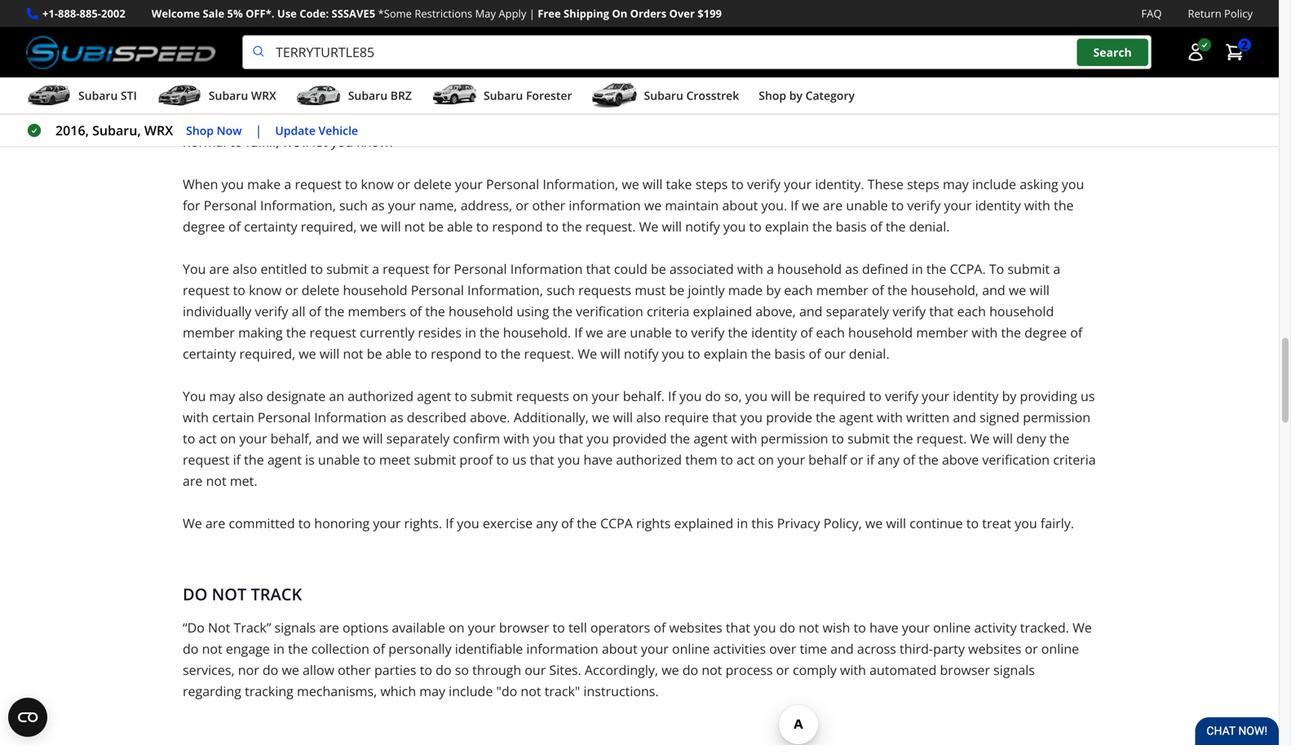 Task type: vqa. For each thing, say whether or not it's contained in the screenshot.
the 2021 Subaru WRX link
no



Task type: describe. For each thing, give the bounding box(es) containing it.
your up "."
[[431, 6, 459, 23]]

delete inside you are also entitled to submit a request for personal information that could be associated with a household as defined in the ccpa. to submit a request to know or delete household personal information, such requests must be jointly made by each member of the household, and we will individually verify all of the members of the household using the verification criteria explained above, and separately verify that each household member making the request currently resides in the household. if we are unable to verify the identity of each household member with the degree of certainty required, we will not be able to respond to the request. we will notify you to explain the basis of our denial.
[[302, 281, 340, 299]]

also for designate
[[238, 388, 263, 405]]

committed
[[229, 515, 295, 532]]

and right above,
[[799, 303, 822, 320]]

using
[[517, 303, 549, 320]]

"do not track" signals are options available on your browser to tell operators of websites that you do not wish to have your online activity tracked. we do not engage in the collection of personally identifiable information about your online activities over time and across third-party websites or online services, nor do we allow other parties to do so through our sites. accordingly, we do not process or comply with automated browser signals regarding tracking mechanisms, which may include "do not track" instructions.
[[183, 619, 1092, 700]]

described
[[407, 409, 466, 426]]

about inside the "do not track" signals are options available on your browser to tell operators of websites that you do not wish to have your online activity tracked. we do not engage in the collection of personally identifiable information about your online activities over time and across third-party websites or online services, nor do we allow other parties to do so through our sites. accordingly, we do not process or comply with automated browser signals regarding tracking mechanisms, which may include "do not track" instructions.
[[602, 640, 638, 658]]

your down delete,
[[688, 91, 716, 108]]

are up individually
[[209, 260, 229, 278]]

although
[[1039, 91, 1093, 108]]

engage
[[226, 640, 270, 658]]

you for you may also designate an authorized agent to submit requests on your behalf. if you do so, you will be required to verify your identity by providing us with certain personal information as described above. additionally, we will also require that you provide the agent with written and signed permission to act on your behalf, and we will separately confirm with you that you provided the agent with permission to submit the request. we will deny the request if the agent is unable to meet submit proof to us that you have authorized them to act on your behalf or if any of the above verification criteria are not met.
[[183, 388, 206, 405]]

delete inside the 'when you make a request to know or delete your personal information, we will take steps to verify your identity. these steps may include asking you for personal information, such as your name, address, or other information we maintain about you. if we are unable to verify your identity with the degree of certainty required, we will not be able to respond to the request. we will notify you to explain the basis of the denial.'
[[414, 175, 452, 193]]

unable for household
[[630, 324, 672, 341]]

as inside the 'when you make a request to know or delete your personal information, we will take steps to verify your identity. these steps may include asking you for personal information, such as your name, address, or other information we maintain about you. if we are unable to verify your identity with the degree of certainty required, we will not be able to respond to the request. we will notify you to explain the basis of the denial.'
[[371, 197, 385, 214]]

individually
[[183, 303, 251, 320]]

respond inside the 'when you make a request to know or delete your personal information, we will take steps to verify your identity. these steps may include asking you for personal information, such as your name, address, or other information we maintain about you. if we are unable to verify your identity with the degree of certainty required, we will not be able to respond to the request. we will notify you to explain the basis of the denial.'
[[492, 218, 543, 235]]

your down 'a subaru forester thumbnail image'
[[456, 112, 484, 129]]

so,
[[724, 388, 742, 405]]

1 horizontal spatial online
[[933, 619, 971, 637]]

a subaru forester thumbnail image image
[[431, 83, 477, 108]]

1 if from the left
[[233, 451, 241, 469]]

third-
[[900, 640, 933, 658]]

all
[[292, 303, 305, 320]]

sssave5
[[332, 6, 375, 21]]

are inside the "do not track" signals are options available on your browser to tell operators of websites that you do not wish to have your online activity tracked. we do not engage in the collection of personally identifiable information about your online activities over time and across third-party websites or online services, nor do we allow other parties to do so through our sites. accordingly, we do not process or comply with automated browser signals regarding tracking mechanisms, which may include "do not track" instructions.
[[319, 619, 339, 637]]

receipt up from at top
[[853, 69, 895, 87]]

provide inside you may also designate an authorized agent to submit requests on your behalf. if you do so, you will be required to verify your identity by providing us with certain personal information as described above. additionally, we will also require that you provide the agent with written and signed permission to act on your behalf, and we will separately confirm with you that you provided the agent with permission to submit the request. we will deny the request if the agent is unable to meet submit proof to us that you have authorized them to act on your behalf or if any of the above verification criteria are not met.
[[766, 409, 812, 426]]

than
[[1029, 112, 1057, 129]]

do down "do
[[183, 640, 199, 658]]

not down activities
[[702, 662, 722, 679]]

you.
[[761, 197, 787, 214]]

can
[[214, 6, 235, 23]]

1 vertical spatial |
[[255, 122, 262, 139]]

making
[[238, 324, 283, 341]]

be inside you may also designate an authorized agent to submit requests on your behalf. if you do so, you will be required to verify your identity by providing us with certain personal information as described above. additionally, we will also require that you provide the agent with written and signed permission to act on your behalf, and we will separately confirm with you that you provided the agent with permission to submit the request. we will deny the request if the agent is unable to meet submit proof to us that you have authorized them to act on your behalf or if any of the above verification criteria are not met.
[[794, 388, 810, 405]]

your left behalf.
[[592, 388, 620, 405]]

you inside the "do not track" signals are options available on your browser to tell operators of websites that you do not wish to have your online activity tracked. we do not engage in the collection of personally identifiable information about your online activities over time and across third-party websites or online services, nor do we allow other parties to do so through our sites. accordingly, we do not process or comply with automated browser signals regarding tracking mechanisms, which may include "do not track" instructions.
[[754, 619, 776, 637]]

proof
[[460, 451, 493, 469]]

meet
[[379, 451, 411, 469]]

have inside the "do not track" signals are options available on your browser to tell operators of websites that you do not wish to have your online activity tracked. we do not engage in the collection of personally identifiable information about your online activities over time and across third-party websites or online services, nor do we allow other parties to do so through our sites. accordingly, we do not process or comply with automated browser signals regarding tracking mechanisms, which may include "do not track" instructions.
[[870, 619, 899, 637]]

with inside the 'when you make a request to know or delete your personal information, we will take steps to verify your identity. these steps may include asking you for personal information, such as your name, address, or other information we maintain about you. if we are unable to verify your identity with the degree of certainty required, we will not be able to respond to the request. we will notify you to explain the basis of the denial.'
[[1024, 197, 1050, 214]]

may inside how can you make a request to exercise your rights? to submit requests to know or delete [or opt-out of the sale of your personal information,] you may contact us at
[[183, 27, 209, 45]]

0 vertical spatial websites
[[669, 619, 722, 637]]

across
[[857, 640, 896, 658]]

not inside the 'when you make a request to know or delete your personal information, we will take steps to verify your identity. these steps may include asking you for personal information, such as your name, address, or other information we maintain about you. if we are unable to verify your identity with the degree of certainty required, we will not be able to respond to the request. we will notify you to explain the basis of the denial.'
[[404, 218, 425, 235]]

subaru brz
[[348, 88, 412, 103]]

1 horizontal spatial authorized
[[616, 451, 682, 469]]

if inside you are also entitled to submit a request for personal information that could be associated with a household as defined in the ccpa. to submit a request to know or delete household personal information, such requests must be jointly made by each member of the household, and we will individually verify all of the members of the household using the verification criteria explained above, and separately verify that each household member making the request currently resides in the household. if we are unable to verify the identity of each household member with the degree of certainty required, we will not be able to respond to the request. we will notify you to explain the basis of our denial.
[[574, 324, 582, 341]]

required, inside you are also entitled to submit a request for personal information that could be associated with a household as defined in the ccpa. to submit a request to know or delete household personal information, such requests must be jointly made by each member of the household, and we will individually verify all of the members of the household using the verification criteria explained above, and separately verify that each household member making the request currently resides in the household. if we are unable to verify the identity of each household member with the degree of certainty required, we will not be able to respond to the request. we will notify you to explain the basis of our denial.
[[239, 345, 295, 363]]

ccpa.
[[950, 260, 986, 278]]

delete,
[[654, 69, 695, 87]]

identity inside you are also entitled to submit a request for personal information that could be associated with a household as defined in the ccpa. to submit a request to know or delete household personal information, such requests must be jointly made by each member of the household, and we will individually verify all of the members of the household using the verification criteria explained above, and separately verify that each household member making the request currently resides in the household. if we are unable to verify the identity of each household member with the degree of certainty required, we will not be able to respond to the request. we will notify you to explain the basis of our denial.
[[751, 324, 797, 341]]

2 vertical spatial each
[[816, 324, 845, 341]]

2 longer from the left
[[987, 112, 1026, 129]]

1 vertical spatial wrx
[[144, 122, 173, 139]]

us right proof
[[512, 451, 526, 469]]

process inside the "do not track" signals are options available on your browser to tell operators of websites that you do not wish to have your online activity tracked. we do not engage in the collection of personally identifiable information about your online activities over time and across third-party websites or online services, nor do we allow other parties to do so through our sites. accordingly, we do not process or comply with automated browser signals regarding tracking mechanisms, which may include "do not track" instructions.
[[726, 662, 773, 679]]

1 days from the left
[[239, 91, 267, 108]]

certainty inside the 'when you make a request to know or delete your personal information, we will take steps to verify your identity. these steps may include asking you for personal information, such as your name, address, or other information we maintain about you. if we are unable to verify your identity with the degree of certainty required, we will not be able to respond to the request. we will notify you to explain the basis of the denial.'
[[244, 218, 297, 235]]

parties
[[374, 662, 416, 679]]

1 longer from the left
[[347, 112, 386, 129]]

on up additionally,
[[573, 388, 588, 405]]

not up the time
[[799, 619, 819, 637]]

2 days from the left
[[828, 91, 856, 108]]

agent down behalf,
[[267, 451, 302, 469]]

from
[[860, 91, 889, 108]]

+1-
[[42, 6, 58, 21]]

subaru for subaru wrx
[[209, 88, 248, 103]]

request. inside the 'when you make a request to know or delete your personal information, we will take steps to verify your identity. these steps may include asking you for personal information, such as your name, address, or other information we maintain about you. if we are unable to verify your identity with the degree of certainty required, we will not be able to respond to the request. we will notify you to explain the basis of the denial.'
[[585, 218, 636, 235]]

you may also designate an authorized agent to submit requests on your behalf. if you do so, you will be required to verify your identity by providing us with certain personal information as described above. additionally, we will also require that you provide the agent with written and signed permission to act on your behalf, and we will separately confirm with you that you provided the agent with permission to submit the request. we will deny the request if the agent is unable to meet submit proof to us that you have authorized them to act on your behalf or if any of the above verification criteria are not met.
[[183, 388, 1096, 490]]

a inside the 'when you make a request to know or delete your personal information, we will take steps to verify your identity. these steps may include asking you for personal information, such as your name, address, or other information we maintain about you. if we are unable to verify your identity with the degree of certainty required, we will not be able to respond to the request. we will notify you to explain the basis of the denial.'
[[284, 175, 291, 193]]

continue
[[910, 515, 963, 532]]

know.
[[357, 133, 393, 151]]

address,
[[461, 197, 512, 214]]

fulfill,
[[246, 133, 279, 151]]

on inside the "do not track" signals are options available on your browser to tell operators of websites that you do not wish to have your online activity tracked. we do not engage in the collection of personally identifiable information about your online activities over time and across third-party websites or online services, nor do we allow other parties to do so through our sites. accordingly, we do not process or comply with automated browser signals regarding tracking mechanisms, which may include "do not track" instructions.
[[449, 619, 464, 637]]

submit down required
[[848, 430, 890, 447]]

information, inside you are also entitled to submit a request for personal information that could be associated with a household as defined in the ccpa. to submit a request to know or delete household personal information, such requests must be jointly made by each member of the household, and we will individually verify all of the members of the household using the verification criteria explained above, and separately verify that each household member making the request currently resides in the household. if we are unable to verify the identity of each household member with the degree of certainty required, we will not be able to respond to the request. we will notify you to explain the basis of our denial.
[[467, 281, 543, 299]]

normal
[[183, 133, 227, 151]]

agent up described
[[417, 388, 451, 405]]

your up identifiable
[[468, 619, 496, 637]]

requests inside how can you make a request to exercise your rights? to submit requests to know or delete [or opt-out of the sale of your personal information,] you may contact us at
[[570, 6, 623, 23]]

honoring
[[314, 515, 370, 532]]

and inside the "do not track" signals are options available on your browser to tell operators of websites that you do not wish to have your online activity tracked. we do not engage in the collection of personally identifiable information about your online activities over time and across third-party websites or online services, nor do we allow other parties to do so through our sites. accordingly, we do not process or comply with automated browser signals regarding tracking mechanisms, which may include "do not track" instructions.
[[831, 640, 854, 658]]

on left behalf
[[758, 451, 774, 469]]

degree inside you are also entitled to submit a request for personal information that could be associated with a household as defined in the ccpa. to submit a request to know or delete household personal information, such requests must be jointly made by each member of the household, and we will individually verify all of the members of the household using the verification criteria explained above, and separately verify that each household member making the request currently resides in the household. if we are unable to verify the identity of each household member with the degree of certainty required, we will not be able to respond to the request. we will notify you to explain the basis of our denial.
[[1025, 324, 1067, 341]]

your up written
[[922, 388, 949, 405]]

information for tell
[[526, 640, 598, 658]]

verify down household,
[[892, 303, 926, 320]]

verify up defined at the top right
[[907, 197, 941, 214]]

provided
[[612, 430, 667, 447]]

sales@subispeed.com
[[293, 27, 429, 45]]

may inside how we will handle a request to exercise your rights. for requests to know or delete, we will first acknowledge receipt of the request within 10 business days of receipt of your request. we will provide a substantive response to your request within 45 days from receipt of your request, although we may be allowed to take longer to process your request under certain circumstances. if we expect your request is going to take us longer than normal to fulfill, we'll let you know.
[[204, 112, 229, 129]]

2 vertical spatial exercise
[[483, 515, 533, 532]]

is inside how we will handle a request to exercise your rights. for requests to know or delete, we will first acknowledge receipt of the request within 10 business days of receipt of your request. we will provide a substantive response to your request within 45 days from receipt of your request, although we may be allowed to take longer to process your request under certain circumstances. if we expect your request is going to take us longer than normal to fulfill, we'll let you know.
[[874, 112, 884, 129]]

when
[[183, 175, 218, 193]]

privacy
[[777, 515, 820, 532]]

expect
[[749, 112, 790, 129]]

update vehicle button
[[275, 121, 358, 140]]

1 vertical spatial signals
[[994, 662, 1035, 679]]

may inside you may also designate an authorized agent to submit requests on your behalf. if you do so, you will be required to verify your identity by providing us with certain personal information as described above. additionally, we will also require that you provide the agent with written and signed permission to act on your behalf, and we will separately confirm with you that you provided the agent with permission to submit the request. we will deny the request if the agent is unable to meet submit proof to us that you have authorized them to act on your behalf or if any of the above verification criteria are not met.
[[209, 388, 235, 405]]

be up must
[[651, 260, 666, 278]]

not up services,
[[202, 640, 222, 658]]

certainty inside you are also entitled to submit a request for personal information that could be associated with a household as defined in the ccpa. to submit a request to know or delete household personal information, such requests must be jointly made by each member of the household, and we will individually verify all of the members of the household using the verification criteria explained above, and separately verify that each household member making the request currently resides in the household. if we are unable to verify the identity of each household member with the degree of certainty required, we will not be able to respond to the request. we will notify you to explain the basis of our denial.
[[183, 345, 236, 363]]

rights
[[636, 515, 671, 532]]

certain inside how we will handle a request to exercise your rights. for requests to know or delete, we will first acknowledge receipt of the request within 10 business days of receipt of your request. we will provide a substantive response to your request within 45 days from receipt of your request, although we may be allowed to take longer to process your request under certain circumstances. if we expect your request is going to take us longer than normal to fulfill, we'll let you know.
[[577, 112, 620, 129]]

1 steps from the left
[[695, 175, 728, 193]]

opt-
[[757, 6, 782, 23]]

you for you are also entitled to submit a request for personal information that could be associated with a household as defined in the ccpa. to submit a request to know or delete household personal information, such requests must be jointly made by each member of the household, and we will individually verify all of the members of the household using the verification criteria explained above, and separately verify that each household member making the request currently resides in the household. if we are unable to verify the identity of each household member with the degree of certainty required, we will not be able to respond to the request. we will notify you to explain the basis of our denial.
[[183, 260, 206, 278]]

do inside you may also designate an authorized agent to submit requests on your behalf. if you do so, you will be required to verify your identity by providing us with certain personal information as described above. additionally, we will also require that you provide the agent with written and signed permission to act on your behalf, and we will separately confirm with you that you provided the agent with permission to submit the request. we will deny the request if the agent is unable to meet submit proof to us that you have authorized them to act on your behalf or if any of the above verification criteria are not met.
[[705, 388, 721, 405]]

1 horizontal spatial act
[[737, 451, 755, 469]]

your up third- at the bottom right
[[902, 619, 930, 637]]

search button
[[1077, 39, 1148, 66]]

not right "do
[[521, 683, 541, 700]]

1 horizontal spatial websites
[[968, 640, 1021, 658]]

crosstrek
[[686, 88, 739, 103]]

signed
[[980, 409, 1020, 426]]

regarding
[[183, 683, 241, 700]]

do left so
[[436, 662, 452, 679]]

submit right ccpa.
[[1008, 260, 1050, 278]]

subaru sti button
[[26, 81, 137, 113]]

0 horizontal spatial any
[[536, 515, 558, 532]]

maintain
[[665, 197, 719, 214]]

1 vertical spatial information,
[[260, 197, 336, 214]]

accordingly,
[[585, 662, 658, 679]]

us inside how can you make a request to exercise your rights? to submit requests to know or delete [or opt-out of the sale of your personal information,] you may contact us at
[[260, 27, 274, 45]]

we inside the "do not track" signals are options available on your browser to tell operators of websites that you do not wish to have your online activity tracked. we do not engage in the collection of personally identifiable information about your online activities over time and across third-party websites or online services, nor do we allow other parties to do so through our sites. accordingly, we do not process or comply with automated browser signals regarding tracking mechanisms, which may include "do not track" instructions.
[[1073, 619, 1092, 637]]

do up over
[[779, 619, 795, 637]]

party
[[933, 640, 965, 658]]

we inside you are also entitled to submit a request for personal information that could be associated with a household as defined in the ccpa. to submit a request to know or delete household personal information, such requests must be jointly made by each member of the household, and we will individually verify all of the members of the household using the verification criteria explained above, and separately verify that each household member making the request currently resides in the household. if we are unable to verify the identity of each household member with the degree of certainty required, we will not be able to respond to the request. we will notify you to explain the basis of our denial.
[[578, 345, 597, 363]]

so
[[455, 662, 469, 679]]

request inside you may also designate an authorized agent to submit requests on your behalf. if you do so, you will be required to verify your identity by providing us with certain personal information as described above. additionally, we will also require that you provide the agent with written and signed permission to act on your behalf, and we will separately confirm with you that you provided the agent with permission to submit the request. we will deny the request if the agent is unable to meet submit proof to us that you have authorized them to act on your behalf or if any of the above verification criteria are not met.
[[183, 451, 230, 469]]

off*.
[[246, 6, 274, 21]]

your left request,
[[954, 91, 982, 108]]

be inside the 'when you make a request to know or delete your personal information, we will take steps to verify your identity. these steps may include asking you for personal information, such as your name, address, or other information we maintain about you. if we are unable to verify your identity with the degree of certainty required, we will not be able to respond to the request. we will notify you to explain the basis of the denial.'
[[428, 218, 444, 235]]

personal up "address,"
[[486, 175, 539, 193]]

such inside you are also entitled to submit a request for personal information that could be associated with a household as defined in the ccpa. to submit a request to know or delete household personal information, such requests must be jointly made by each member of the household, and we will individually verify all of the members of the household using the verification criteria explained above, and separately verify that each household member making the request currently resides in the household. if we are unable to verify the identity of each household member with the degree of certainty required, we will not be able to respond to the request. we will notify you to explain the basis of our denial.
[[546, 281, 575, 299]]

0 vertical spatial each
[[784, 281, 813, 299]]

2 horizontal spatial each
[[957, 303, 986, 320]]

in right resides at the top of page
[[465, 324, 476, 341]]

0 horizontal spatial rights.
[[404, 515, 442, 532]]

your down 45
[[793, 112, 821, 129]]

handle
[[258, 69, 300, 87]]

be right must
[[669, 281, 684, 299]]

the inside how we will handle a request to exercise your rights. for requests to know or delete, we will first acknowledge receipt of the request within 10 business days of receipt of your request. we will provide a substantive response to your request within 45 days from receipt of your request, although we may be allowed to take longer to process your request under certain circumstances. if we expect your request is going to take us longer than normal to fulfill, we'll let you know.
[[914, 69, 934, 87]]

certain inside you may also designate an authorized agent to submit requests on your behalf. if you do so, you will be required to verify your identity by providing us with certain personal information as described above. additionally, we will also require that you provide the agent with written and signed permission to act on your behalf, and we will separately confirm with you that you provided the agent with permission to submit the request. we will deny the request if the agent is unable to meet submit proof to us that you have authorized them to act on your behalf or if any of the above verification criteria are not met.
[[212, 409, 254, 426]]

0 horizontal spatial take
[[318, 112, 344, 129]]

category
[[805, 88, 855, 103]]

if inside how we will handle a request to exercise your rights. for requests to know or delete, we will first acknowledge receipt of the request within 10 business days of receipt of your request. we will provide a substantive response to your request within 45 days from receipt of your request, although we may be allowed to take longer to process your request under certain circumstances. if we expect your request is going to take us longer than normal to fulfill, we'll let you know.
[[717, 112, 725, 129]]

personal down "address,"
[[454, 260, 507, 278]]

use
[[277, 6, 297, 21]]

information for information,
[[569, 197, 641, 214]]

subaru,
[[92, 122, 141, 139]]

requests inside you are also entitled to submit a request for personal information that could be associated with a household as defined in the ccpa. to submit a request to know or delete household personal information, such requests must be jointly made by each member of the household, and we will individually verify all of the members of the household using the verification criteria explained above, and separately verify that each household member making the request currently resides in the household. if we are unable to verify the identity of each household member with the degree of certainty required, we will not be able to respond to the request. we will notify you to explain the basis of our denial.
[[578, 281, 631, 299]]

do not track
[[183, 583, 302, 606]]

us right providing
[[1081, 388, 1095, 405]]

required
[[813, 388, 866, 405]]

a subaru crosstrek thumbnail image image
[[592, 83, 637, 108]]

how for how we will handle a request to exercise your rights. for requests to know or delete, we will first acknowledge receipt of the request within 10 business days of receipt of your request. we will provide a substantive response to your request within 45 days from receipt of your request, although we may be allowed to take longer to process your request under certain circumstances. if we expect your request is going to take us longer than normal to fulfill, we'll let you know.
[[183, 69, 210, 87]]

not inside you may also designate an authorized agent to submit requests on your behalf. if you do so, you will be required to verify your identity by providing us with certain personal information as described above. additionally, we will also require that you provide the agent with written and signed permission to act on your behalf, and we will separately confirm with you that you provided the agent with permission to submit the request. we will deny the request if the agent is unable to meet submit proof to us that you have authorized them to act on your behalf or if any of the above verification criteria are not met.
[[206, 472, 227, 490]]

a subaru wrx thumbnail image image
[[156, 83, 202, 108]]

2 horizontal spatial online
[[1041, 640, 1079, 658]]

know inside you are also entitled to submit a request for personal information that could be associated with a household as defined in the ccpa. to submit a request to know or delete household personal information, such requests must be jointly made by each member of the household, and we will individually verify all of the members of the household using the verification criteria explained above, and separately verify that each household member making the request currently resides in the household. if we are unable to verify the identity of each household member with the degree of certainty required, we will not be able to respond to the request. we will notify you to explain the basis of our denial.
[[249, 281, 282, 299]]

0 horizontal spatial browser
[[499, 619, 549, 637]]

rights. inside how we will handle a request to exercise your rights. for requests to know or delete, we will first acknowledge receipt of the request within 10 business days of receipt of your request. we will provide a substantive response to your request within 45 days from receipt of your request, although we may be allowed to take longer to process your request under certain circumstances. if we expect your request is going to take us longer than normal to fulfill, we'll let you know.
[[464, 69, 502, 87]]

associated
[[670, 260, 734, 278]]

submit right meet
[[414, 451, 456, 469]]

0 horizontal spatial online
[[672, 640, 710, 658]]

are left committed
[[205, 515, 225, 532]]

request,
[[985, 91, 1035, 108]]

and left signed
[[953, 409, 976, 426]]

time
[[800, 640, 827, 658]]

verify down jointly
[[691, 324, 725, 341]]

to inside you are also entitled to submit a request for personal information that could be associated with a household as defined in the ccpa. to submit a request to know or delete household personal information, such requests must be jointly made by each member of the household, and we will individually verify all of the members of the household using the verification criteria explained above, and separately verify that each household member making the request currently resides in the household. if we are unable to verify the identity of each household member with the degree of certainty required, we will not be able to respond to the request. we will notify you to explain the basis of our denial.
[[989, 260, 1004, 278]]

degree inside the 'when you make a request to know or delete your personal information, we will take steps to verify your identity. these steps may include asking you for personal information, such as your name, address, or other information we maintain about you. if we are unable to verify your identity with the degree of certainty required, we will not be able to respond to the request. we will notify you to explain the basis of the denial.'
[[183, 218, 225, 235]]

orders
[[630, 6, 666, 21]]

how we will handle a request to exercise your rights. for requests to know or delete, we will first acknowledge receipt of the request within 10 business days of receipt of your request. we will provide a substantive response to your request within 45 days from receipt of your request, although we may be allowed to take longer to process your request under certain circumstances. if we expect your request is going to take us longer than normal to fulfill, we'll let you know.
[[183, 69, 1093, 151]]

additionally,
[[514, 409, 589, 426]]

return
[[1188, 6, 1222, 21]]

over
[[669, 6, 695, 21]]

shop now link
[[186, 121, 242, 140]]

verify inside you may also designate an authorized agent to submit requests on your behalf. if you do so, you will be required to verify your identity by providing us with certain personal information as described above. additionally, we will also require that you provide the agent with written and signed permission to act on your behalf, and we will separately confirm with you that you provided the agent with permission to submit the request. we will deny the request if the agent is unable to meet submit proof to us that you have authorized them to act on your behalf or if any of the above verification criteria are not met.
[[885, 388, 918, 405]]

verify up you.
[[747, 175, 781, 193]]

885-
[[80, 6, 101, 21]]

any inside you may also designate an authorized agent to submit requests on your behalf. if you do so, you will be required to verify your identity by providing us with certain personal information as described above. additionally, we will also require that you provide the agent with written and signed permission to act on your behalf, and we will separately confirm with you that you provided the agent with permission to submit the request. we will deny the request if the agent is unable to meet submit proof to us that you have authorized them to act on your behalf or if any of the above verification criteria are not met.
[[878, 451, 900, 469]]

receipt up going
[[893, 91, 935, 108]]

how can you make a request to exercise your rights? to submit requests to know or delete [or opt-out of the sale of your personal information,] you may contact us at
[[183, 6, 1081, 45]]

include inside the 'when you make a request to know or delete your personal information, we will take steps to verify your identity. these steps may include asking you for personal information, such as your name, address, or other information we maintain about you. if we are unable to verify your identity with the degree of certainty required, we will not be able to respond to the request. we will notify you to explain the basis of the denial.'
[[972, 175, 1016, 193]]

verification inside you are also entitled to submit a request for personal information that could be associated with a household as defined in the ccpa. to submit a request to know or delete household personal information, such requests must be jointly made by each member of the household, and we will individually verify all of the members of the household using the verification criteria explained above, and separately verify that each household member making the request currently resides in the household. if we are unable to verify the identity of each household member with the degree of certainty required, we will not be able to respond to the request. we will notify you to explain the basis of our denial.
[[576, 303, 643, 320]]

wrx inside dropdown button
[[251, 88, 276, 103]]

at
[[278, 27, 290, 45]]

do up tracking
[[263, 662, 278, 679]]

0 vertical spatial act
[[199, 430, 217, 447]]

code:
[[299, 6, 329, 21]]

provide inside how we will handle a request to exercise your rights. for requests to know or delete, we will first acknowledge receipt of the request within 10 business days of receipt of your request. we will provide a substantive response to your request within 45 days from receipt of your request, although we may be allowed to take longer to process your request under certain circumstances. if we expect your request is going to take us longer than normal to fulfill, we'll let you know.
[[478, 91, 525, 108]]

notify inside the 'when you make a request to know or delete your personal information, we will take steps to verify your identity. these steps may include asking you for personal information, such as your name, address, or other information we maintain about you. if we are unable to verify your identity with the degree of certainty required, we will not be able to respond to the request. we will notify you to explain the basis of the denial.'
[[685, 218, 720, 235]]

now
[[217, 123, 242, 138]]

request. inside you may also designate an authorized agent to submit requests on your behalf. if you do so, you will be required to verify your identity by providing us with certain personal information as described above. additionally, we will also require that you provide the agent with written and signed permission to act on your behalf, and we will separately confirm with you that you provided the agent with permission to submit the request. we will deny the request if the agent is unable to meet submit proof to us that you have authorized them to act on your behalf or if any of the above verification criteria are not met.
[[917, 430, 967, 447]]

your down restrictions
[[433, 69, 461, 87]]

about inside the 'when you make a request to know or delete your personal information, we will take steps to verify your identity. these steps may include asking you for personal information, such as your name, address, or other information we maintain about you. if we are unable to verify your identity with the degree of certainty required, we will not be able to respond to the request. we will notify you to explain the basis of the denial.'
[[722, 197, 758, 214]]

2 horizontal spatial member
[[916, 324, 968, 341]]

your up ccpa.
[[944, 197, 972, 214]]

request inside the 'when you make a request to know or delete your personal information, we will take steps to verify your identity. these steps may include asking you for personal information, such as your name, address, or other information we maintain about you. if we are unable to verify your identity with the degree of certainty required, we will not be able to respond to the request. we will notify you to explain the basis of the denial.'
[[295, 175, 342, 193]]

first
[[743, 69, 767, 87]]

0 vertical spatial permission
[[1023, 409, 1091, 426]]

5%
[[227, 6, 243, 21]]

agent down required
[[839, 409, 873, 426]]

know inside how can you make a request to exercise your rights? to submit requests to know or delete [or opt-out of the sale of your personal information,] you may contact us at
[[642, 6, 675, 23]]

shop for shop now
[[186, 123, 214, 138]]

2 button
[[1217, 36, 1253, 69]]

return policy
[[1188, 6, 1253, 21]]

are inside you may also designate an authorized agent to submit requests on your behalf. if you do so, you will be required to verify your identity by providing us with certain personal information as described above. additionally, we will also require that you provide the agent with written and signed permission to act on your behalf, and we will separately confirm with you that you provided the agent with permission to submit the request. we will deny the request if the agent is unable to meet submit proof to us that you have authorized them to act on your behalf or if any of the above verification criteria are not met.
[[183, 472, 203, 490]]

policy,
[[824, 515, 862, 532]]

of inside you may also designate an authorized agent to submit requests on your behalf. if you do so, you will be required to verify your identity by providing us with certain personal information as described above. additionally, we will also require that you provide the agent with written and signed permission to act on your behalf, and we will separately confirm with you that you provided the agent with permission to submit the request. we will deny the request if the agent is unable to meet submit proof to us that you have authorized them to act on your behalf or if any of the above verification criteria are not met.
[[903, 451, 915, 469]]

behalf.
[[623, 388, 665, 405]]

verify up making
[[255, 303, 288, 320]]

your up "accordingly,"
[[641, 640, 669, 658]]

your up vehicle
[[348, 91, 375, 108]]

for
[[506, 69, 526, 87]]

subaru brz button
[[296, 81, 412, 113]]

submit inside how can you make a request to exercise your rights? to submit requests to know or delete [or opt-out of the sale of your personal information,] you may contact us at
[[524, 6, 567, 23]]

require
[[664, 409, 709, 426]]

your left name,
[[388, 197, 416, 214]]

when you make a request to know or delete your personal information, we will take steps to verify your identity. these steps may include asking you for personal information, such as your name, address, or other information we maintain about you. if we are unable to verify your identity with the degree of certainty required, we will not be able to respond to the request. we will notify you to explain the basis of the denial.
[[183, 175, 1084, 235]]

0 horizontal spatial within
[[769, 91, 807, 108]]

are down could
[[607, 324, 627, 341]]

able inside you are also entitled to submit a request for personal information that could be associated with a household as defined in the ccpa. to submit a request to know or delete household personal information, such requests must be jointly made by each member of the household, and we will individually verify all of the members of the household using the verification criteria explained above, and separately verify that each household member making the request currently resides in the household. if we are unable to verify the identity of each household member with the degree of certainty required, we will not be able to respond to the request. we will notify you to explain the basis of our denial.
[[386, 345, 411, 363]]

on
[[612, 6, 627, 21]]

apply
[[499, 6, 526, 21]]

your left behalf,
[[239, 430, 267, 447]]

us inside how we will handle a request to exercise your rights. for requests to know or delete, we will first acknowledge receipt of the request within 10 business days of receipt of your request. we will provide a substantive response to your request within 45 days from receipt of your request, although we may be allowed to take longer to process your request under certain circumstances. if we expect your request is going to take us longer than normal to fulfill, we'll let you know.
[[969, 112, 984, 129]]

.
[[429, 27, 432, 45]]

requests inside you may also designate an authorized agent to submit requests on your behalf. if you do so, you will be required to verify your identity by providing us with certain personal information as described above. additionally, we will also require that you provide the agent with written and signed permission to act on your behalf, and we will separately confirm with you that you provided the agent with permission to submit the request. we will deny the request if the agent is unable to meet submit proof to us that you have authorized them to act on your behalf or if any of the above verification criteria are not met.
[[516, 388, 569, 405]]

notify inside you are also entitled to submit a request for personal information that could be associated with a household as defined in the ccpa. to submit a request to know or delete household personal information, such requests must be jointly made by each member of the household, and we will individually verify all of the members of the household using the verification criteria explained above, and separately verify that each household member making the request currently resides in the household. if we are unable to verify the identity of each household member with the degree of certainty required, we will not be able to respond to the request. we will notify you to explain the basis of our denial.
[[624, 345, 659, 363]]

tracked.
[[1020, 619, 1069, 637]]

for inside the 'when you make a request to know or delete your personal information, we will take steps to verify your identity. these steps may include asking you for personal information, such as your name, address, or other information we maintain about you. if we are unable to verify your identity with the degree of certainty required, we will not be able to respond to the request. we will notify you to explain the basis of the denial.'
[[183, 197, 200, 214]]

not
[[208, 619, 230, 637]]

we left committed
[[183, 515, 202, 532]]

explain inside you are also entitled to submit a request for personal information that could be associated with a household as defined in the ccpa. to submit a request to know or delete household personal information, such requests must be jointly made by each member of the household, and we will individually verify all of the members of the household using the verification criteria explained above, and separately verify that each household member making the request currently resides in the household. if we are unable to verify the identity of each household member with the degree of certainty required, we will not be able to respond to the request. we will notify you to explain the basis of our denial.
[[704, 345, 748, 363]]

providing
[[1020, 388, 1077, 405]]

1 vertical spatial explained
[[674, 515, 733, 532]]

activity
[[974, 619, 1017, 637]]

restrictions
[[415, 6, 472, 21]]

exercise for rights?
[[378, 6, 428, 23]]

make inside the 'when you make a request to know or delete your personal information, we will take steps to verify your identity. these steps may include asking you for personal information, such as your name, address, or other information we maintain about you. if we are unable to verify your identity with the degree of certainty required, we will not be able to respond to the request. we will notify you to explain the basis of the denial.'
[[247, 175, 281, 193]]

required, inside the 'when you make a request to know or delete your personal information, we will take steps to verify your identity. these steps may include asking you for personal information, such as your name, address, or other information we maintain about you. if we are unable to verify your identity with the degree of certainty required, we will not be able to respond to the request. we will notify you to explain the basis of the denial.'
[[301, 218, 357, 235]]

we inside the 'when you make a request to know or delete your personal information, we will take steps to verify your identity. these steps may include asking you for personal information, such as your name, address, or other information we maintain about you. if we are unable to verify your identity with the degree of certainty required, we will not be able to respond to the request. we will notify you to explain the basis of the denial.'
[[639, 218, 658, 235]]

your right the honoring
[[373, 515, 401, 532]]

treat
[[982, 515, 1011, 532]]

0 vertical spatial signals
[[274, 619, 316, 637]]



Task type: locate. For each thing, give the bounding box(es) containing it.
that inside the "do not track" signals are options available on your browser to tell operators of websites that you do not wish to have your online activity tracked. we do not engage in the collection of personally identifiable information about your online activities over time and across third-party websites or online services, nor do we allow other parties to do so through our sites. accordingly, we do not process or comply with automated browser signals regarding tracking mechanisms, which may include "do not track" instructions.
[[726, 619, 750, 637]]

1 horizontal spatial within
[[988, 69, 1025, 87]]

0 vertical spatial information,
[[543, 175, 618, 193]]

provide down for on the top left of page
[[478, 91, 525, 108]]

exercise inside how can you make a request to exercise your rights? to submit requests to know or delete [or opt-out of the sale of your personal information,] you may contact us at
[[378, 6, 428, 23]]

0 vertical spatial by
[[789, 88, 803, 103]]

0 horizontal spatial our
[[525, 662, 546, 679]]

exercise inside how we will handle a request to exercise your rights. for requests to know or delete, we will first acknowledge receipt of the request within 10 business days of receipt of your request. we will provide a substantive response to your request within 45 days from receipt of your request, although we may be allowed to take longer to process your request under certain circumstances. if we expect your request is going to take us longer than normal to fulfill, we'll let you know.
[[380, 69, 430, 87]]

1 vertical spatial permission
[[761, 430, 828, 447]]

0 vertical spatial authorized
[[348, 388, 413, 405]]

by inside you are also entitled to submit a request for personal information that could be associated with a household as defined in the ccpa. to submit a request to know or delete household personal information, such requests must be jointly made by each member of the household, and we will individually verify all of the members of the household using the verification criteria explained above, and separately verify that each household member making the request currently resides in the household. if we are unable to verify the identity of each household member with the degree of certainty required, we will not be able to respond to the request. we will notify you to explain the basis of our denial.
[[766, 281, 781, 299]]

a subaru sti thumbnail image image
[[26, 83, 72, 108]]

be inside how we will handle a request to exercise your rights. for requests to know or delete, we will first acknowledge receipt of the request within 10 business days of receipt of your request. we will provide a substantive response to your request within 45 days from receipt of your request, although we may be allowed to take longer to process your request under certain circumstances. if we expect your request is going to take us longer than normal to fulfill, we'll let you know.
[[233, 112, 248, 129]]

may down sale
[[183, 27, 209, 45]]

know down entitled
[[249, 281, 282, 299]]

or
[[679, 6, 692, 23], [638, 69, 651, 87], [397, 175, 410, 193], [516, 197, 529, 214], [285, 281, 298, 299], [850, 451, 863, 469], [1025, 640, 1038, 658], [776, 662, 789, 679]]

search input field
[[242, 35, 1152, 69]]

track"
[[234, 619, 271, 637]]

subispeed logo image
[[26, 35, 216, 69]]

authorized down provided
[[616, 451, 682, 469]]

such
[[339, 197, 368, 214], [546, 281, 575, 299]]

for
[[183, 197, 200, 214], [433, 260, 450, 278]]

permission down providing
[[1023, 409, 1091, 426]]

by inside dropdown button
[[789, 88, 803, 103]]

1 horizontal spatial respond
[[492, 218, 543, 235]]

1 vertical spatial within
[[769, 91, 807, 108]]

subaru wrx
[[209, 88, 276, 103]]

process down 'a subaru forester thumbnail image'
[[406, 112, 453, 129]]

verification down deny
[[982, 451, 1050, 469]]

1 vertical spatial browser
[[940, 662, 990, 679]]

comply
[[793, 662, 837, 679]]

1 vertical spatial each
[[957, 303, 986, 320]]

subaru for subaru crosstrek
[[644, 88, 683, 103]]

separately down described
[[386, 430, 450, 447]]

0 horizontal spatial other
[[338, 662, 371, 679]]

other inside the "do not track" signals are options available on your browser to tell operators of websites that you do not wish to have your online activity tracked. we do not engage in the collection of personally identifiable information about your online activities over time and across third-party websites or online services, nor do we allow other parties to do so through our sites. accordingly, we do not process or comply with automated browser signals regarding tracking mechanisms, which may include "do not track" instructions.
[[338, 662, 371, 679]]

0 horizontal spatial days
[[239, 91, 267, 108]]

respond down resides at the top of page
[[431, 345, 481, 363]]

subaru sti
[[78, 88, 137, 103]]

2 how from the top
[[183, 69, 210, 87]]

shop by category
[[759, 88, 855, 103]]

0 horizontal spatial information
[[314, 409, 387, 426]]

be down name,
[[428, 218, 444, 235]]

1 vertical spatial certain
[[212, 409, 254, 426]]

1 horizontal spatial signals
[[994, 662, 1035, 679]]

and down ccpa.
[[982, 281, 1005, 299]]

asking
[[1020, 175, 1058, 193]]

your left behalf
[[777, 451, 805, 469]]

rights. left for on the top left of page
[[464, 69, 502, 87]]

mechanisms,
[[297, 683, 377, 700]]

1 vertical spatial information
[[314, 409, 387, 426]]

0 horizontal spatial have
[[584, 451, 613, 469]]

1 vertical spatial about
[[602, 640, 638, 658]]

1 horizontal spatial basis
[[836, 218, 867, 235]]

denial. inside the 'when you make a request to know or delete your personal information, we will take steps to verify your identity. these steps may include asking you for personal information, such as your name, address, or other information we maintain about you. if we are unable to verify your identity with the degree of certainty required, we will not be able to respond to the request. we will notify you to explain the basis of the denial.'
[[909, 218, 950, 235]]

must
[[635, 281, 666, 299]]

allow
[[303, 662, 334, 679]]

verification inside you may also designate an authorized agent to submit requests on your behalf. if you do so, you will be required to verify your identity by providing us with certain personal information as described above. additionally, we will also require that you provide the agent with written and signed permission to act on your behalf, and we will separately confirm with you that you provided the agent with permission to submit the request. we will deny the request if the agent is unable to meet submit proof to us that you have authorized them to act on your behalf or if any of the above verification criteria are not met.
[[982, 451, 1050, 469]]

is inside you may also designate an authorized agent to submit requests on your behalf. if you do so, you will be required to verify your identity by providing us with certain personal information as described above. additionally, we will also require that you provide the agent with written and signed permission to act on your behalf, and we will separately confirm with you that you provided the agent with permission to submit the request. we will deny the request if the agent is unable to meet submit proof to us that you have authorized them to act on your behalf or if any of the above verification criteria are not met.
[[305, 451, 315, 469]]

we right brz
[[432, 91, 452, 108]]

if inside the 'when you make a request to know or delete your personal information, we will take steps to verify your identity. these steps may include asking you for personal information, such as your name, address, or other information we maintain about you. if we are unable to verify your identity with the degree of certainty required, we will not be able to respond to the request. we will notify you to explain the basis of the denial.'
[[791, 197, 799, 214]]

or inside you may also designate an authorized agent to submit requests on your behalf. if you do so, you will be required to verify your identity by providing us with certain personal information as described above. additionally, we will also require that you provide the agent with written and signed permission to act on your behalf, and we will separately confirm with you that you provided the agent with permission to submit the request. we will deny the request if the agent is unable to meet submit proof to us that you have authorized them to act on your behalf or if any of the above verification criteria are not met.
[[850, 451, 863, 469]]

subaru forester
[[484, 88, 572, 103]]

0 vertical spatial for
[[183, 197, 200, 214]]

know inside the 'when you make a request to know or delete your personal information, we will take steps to verify your identity. these steps may include asking you for personal information, such as your name, address, or other information we maintain about you. if we are unable to verify your identity with the degree of certainty required, we will not be able to respond to the request. we will notify you to explain the basis of the denial.'
[[361, 175, 394, 193]]

criteria inside you may also designate an authorized agent to submit requests on your behalf. if you do so, you will be required to verify your identity by providing us with certain personal information as described above. additionally, we will also require that you provide the agent with written and signed permission to act on your behalf, and we will separately confirm with you that you provided the agent with permission to submit the request. we will deny the request if the agent is unable to meet submit proof to us that you have authorized them to act on your behalf or if any of the above verification criteria are not met.
[[1053, 451, 1096, 469]]

0 horizontal spatial signals
[[274, 619, 316, 637]]

denial. up required
[[849, 345, 890, 363]]

5 subaru from the left
[[644, 88, 683, 103]]

45
[[810, 91, 825, 108]]

1 vertical spatial for
[[433, 260, 450, 278]]

be down subaru wrx
[[233, 112, 248, 129]]

as left defined at the top right
[[845, 260, 859, 278]]

1 vertical spatial degree
[[1025, 324, 1067, 341]]

information inside the 'when you make a request to know or delete your personal information, we will take steps to verify your identity. these steps may include asking you for personal information, such as your name, address, or other information we maintain about you. if we are unable to verify your identity with the degree of certainty required, we will not be able to respond to the request. we will notify you to explain the basis of the denial.'
[[569, 197, 641, 214]]

member down household,
[[916, 324, 968, 341]]

search
[[1093, 44, 1132, 60]]

you are also entitled to submit a request for personal information that could be associated with a household as defined in the ccpa. to submit a request to know or delete household personal information, such requests must be jointly made by each member of the household, and we will individually verify all of the members of the household using the verification criteria explained above, and separately verify that each household member making the request currently resides in the household. if we are unable to verify the identity of each household member with the degree of certainty required, we will not be able to respond to the request. we will notify you to explain the basis of our denial.
[[183, 260, 1083, 363]]

are
[[823, 197, 843, 214], [209, 260, 229, 278], [607, 324, 627, 341], [183, 472, 203, 490], [205, 515, 225, 532], [319, 619, 339, 637]]

such inside the 'when you make a request to know or delete your personal information, we will take steps to verify your identity. these steps may include asking you for personal information, such as your name, address, or other information we maintain about you. if we are unable to verify your identity with the degree of certainty required, we will not be able to respond to the request. we will notify you to explain the basis of the denial.'
[[339, 197, 368, 214]]

unable inside you are also entitled to submit a request for personal information that could be associated with a household as defined in the ccpa. to submit a request to know or delete household personal information, such requests must be jointly made by each member of the household, and we will individually verify all of the members of the household using the verification criteria explained above, and separately verify that each household member making the request currently resides in the household. if we are unable to verify the identity of each household member with the degree of certainty required, we will not be able to respond to the request. we will notify you to explain the basis of our denial.
[[630, 324, 672, 341]]

rights?
[[462, 6, 503, 23]]

2 vertical spatial as
[[390, 409, 403, 426]]

0 horizontal spatial authorized
[[348, 388, 413, 405]]

behalf,
[[270, 430, 312, 447]]

2 steps from the left
[[907, 175, 939, 193]]

also down behalf.
[[636, 409, 661, 426]]

if right behalf
[[867, 451, 874, 469]]

subaru for subaru brz
[[348, 88, 387, 103]]

not down name,
[[404, 218, 425, 235]]

us left than
[[969, 112, 984, 129]]

currently
[[360, 324, 415, 341]]

identity inside you may also designate an authorized agent to submit requests on your behalf. if you do so, you will be required to verify your identity by providing us with certain personal information as described above. additionally, we will also require that you provide the agent with written and signed permission to act on your behalf, and we will separately confirm with you that you provided the agent with permission to submit the request. we will deny the request if the agent is unable to meet submit proof to us that you have authorized them to act on your behalf or if any of the above verification criteria are not met.
[[953, 388, 999, 405]]

requests right the free
[[570, 6, 623, 23]]

unable for you
[[318, 451, 360, 469]]

a subaru brz thumbnail image image
[[296, 83, 342, 108]]

explain
[[765, 218, 809, 235], [704, 345, 748, 363]]

longer up know.
[[347, 112, 386, 129]]

1 vertical spatial our
[[525, 662, 546, 679]]

about left you.
[[722, 197, 758, 214]]

you inside you may also designate an authorized agent to submit requests on your behalf. if you do so, you will be required to verify your identity by providing us with certain personal information as described above. additionally, we will also require that you provide the agent with written and signed permission to act on your behalf, and we will separately confirm with you that you provided the agent with permission to submit the request. we will deny the request if the agent is unable to meet submit proof to us that you have authorized them to act on your behalf or if any of the above verification criteria are not met.
[[183, 388, 206, 405]]

able down currently
[[386, 345, 411, 363]]

identity inside the 'when you make a request to know or delete your personal information, we will take steps to verify your identity. these steps may include asking you for personal information, such as your name, address, or other information we maintain about you. if we are unable to verify your identity with the degree of certainty required, we will not be able to respond to the request. we will notify you to explain the basis of the denial.'
[[975, 197, 1021, 214]]

0 vertical spatial separately
[[826, 303, 889, 320]]

member
[[816, 281, 868, 299], [183, 324, 235, 341], [916, 324, 968, 341]]

deny
[[1016, 430, 1046, 447]]

exercise up sales@subispeed.com . at left top
[[378, 6, 428, 23]]

behalf
[[809, 451, 847, 469]]

exercise for rights.
[[380, 69, 430, 87]]

if inside you may also designate an authorized agent to submit requests on your behalf. if you do so, you will be required to verify your identity by providing us with certain personal information as described above. additionally, we will also require that you provide the agent with written and signed permission to act on your behalf, and we will separately confirm with you that you provided the agent with permission to submit the request. we will deny the request if the agent is unable to meet submit proof to us that you have authorized them to act on your behalf or if any of the above verification criteria are not met.
[[668, 388, 676, 405]]

personal up resides at the top of page
[[411, 281, 464, 299]]

4 subaru from the left
[[484, 88, 523, 103]]

0 horizontal spatial about
[[602, 640, 638, 658]]

request. inside how we will handle a request to exercise your rights. for requests to know or delete, we will first acknowledge receipt of the request within 10 business days of receipt of your request. we will provide a substantive response to your request within 45 days from receipt of your request, although we may be allowed to take longer to process your request under certain circumstances. if we expect your request is going to take us longer than normal to fulfill, we'll let you know.
[[379, 91, 429, 108]]

shop inside shop by category dropdown button
[[759, 88, 786, 103]]

have up across at the right of the page
[[870, 619, 899, 637]]

make inside how can you make a request to exercise your rights? to submit requests to know or delete [or opt-out of the sale of your personal information,] you may contact us at
[[264, 6, 298, 23]]

how for how can you make a request to exercise your rights? to submit requests to know or delete [or opt-out of the sale of your personal information,] you may contact us at
[[183, 6, 210, 23]]

0 horizontal spatial process
[[406, 112, 453, 129]]

make
[[264, 6, 298, 23], [247, 175, 281, 193]]

subaru inside subaru wrx dropdown button
[[209, 88, 248, 103]]

permission
[[1023, 409, 1091, 426], [761, 430, 828, 447]]

by
[[789, 88, 803, 103], [766, 281, 781, 299], [1002, 388, 1017, 405]]

with
[[1024, 197, 1050, 214], [737, 260, 763, 278], [972, 324, 998, 341], [183, 409, 209, 426], [877, 409, 903, 426], [504, 430, 530, 447], [731, 430, 757, 447], [840, 662, 866, 679]]

0 horizontal spatial member
[[183, 324, 235, 341]]

signals
[[274, 619, 316, 637], [994, 662, 1035, 679]]

1 vertical spatial certainty
[[183, 345, 236, 363]]

0 vertical spatial rights.
[[464, 69, 502, 87]]

1 vertical spatial verification
[[982, 451, 1050, 469]]

1 horizontal spatial criteria
[[1053, 451, 1096, 469]]

basis inside the 'when you make a request to know or delete your personal information, we will take steps to verify your identity. these steps may include asking you for personal information, such as your name, address, or other information we maintain about you. if we are unable to verify your identity with the degree of certainty required, we will not be able to respond to the request. we will notify you to explain the basis of the denial.'
[[836, 218, 867, 235]]

0 horizontal spatial respond
[[431, 345, 481, 363]]

0 horizontal spatial separately
[[386, 430, 450, 447]]

shop by category button
[[759, 81, 855, 113]]

1 you from the top
[[183, 260, 206, 278]]

1 vertical spatial criteria
[[1053, 451, 1096, 469]]

with inside the "do not track" signals are options available on your browser to tell operators of websites that you do not wish to have your online activity tracked. we do not engage in the collection of personally identifiable information about your online activities over time and across third-party websites or online services, nor do we allow other parties to do so through our sites. accordingly, we do not process or comply with automated browser signals regarding tracking mechanisms, which may include "do not track" instructions.
[[840, 662, 866, 679]]

be down currently
[[367, 345, 382, 363]]

1 horizontal spatial degree
[[1025, 324, 1067, 341]]

rights.
[[464, 69, 502, 87], [404, 515, 442, 532]]

2 horizontal spatial take
[[940, 112, 966, 129]]

1 vertical spatial you
[[183, 388, 206, 405]]

0 vertical spatial degree
[[183, 218, 225, 235]]

criteria up fairly.
[[1053, 451, 1096, 469]]

also inside you are also entitled to submit a request for personal information that could be associated with a household as defined in the ccpa. to submit a request to know or delete household personal information, such requests must be jointly made by each member of the household, and we will individually verify all of the members of the household using the verification criteria explained above, and separately verify that each household member making the request currently resides in the household. if we are unable to verify the identity of each household member with the degree of certainty required, we will not be able to respond to the request. we will notify you to explain the basis of our denial.
[[233, 260, 257, 278]]

button image
[[1186, 43, 1205, 62]]

your up "address,"
[[455, 175, 483, 193]]

unable inside you may also designate an authorized agent to submit requests on your behalf. if you do so, you will be required to verify your identity by providing us with certain personal information as described above. additionally, we will also require that you provide the agent with written and signed permission to act on your behalf, and we will separately confirm with you that you provided the agent with permission to submit the request. we will deny the request if the agent is unable to meet submit proof to us that you have authorized them to act on your behalf or if any of the above verification criteria are not met.
[[318, 451, 360, 469]]

personal down when
[[204, 197, 257, 214]]

as
[[371, 197, 385, 214], [845, 260, 859, 278], [390, 409, 403, 426]]

0 vertical spatial provide
[[478, 91, 525, 108]]

steps right these at the top
[[907, 175, 939, 193]]

also left entitled
[[233, 260, 257, 278]]

to
[[362, 6, 375, 23], [627, 6, 639, 23], [364, 69, 377, 87], [585, 69, 598, 87], [672, 91, 684, 108], [302, 112, 314, 129], [390, 112, 402, 129], [924, 112, 936, 129], [230, 133, 242, 151], [345, 175, 358, 193], [731, 175, 744, 193], [891, 197, 904, 214], [476, 218, 489, 235], [546, 218, 559, 235], [749, 218, 762, 235], [310, 260, 323, 278], [233, 281, 245, 299], [675, 324, 688, 341], [415, 345, 427, 363], [485, 345, 497, 363], [688, 345, 700, 363], [455, 388, 467, 405], [869, 388, 882, 405], [183, 430, 195, 447], [832, 430, 844, 447], [363, 451, 376, 469], [496, 451, 509, 469], [721, 451, 733, 469], [298, 515, 311, 532], [966, 515, 979, 532], [553, 619, 565, 637], [854, 619, 866, 637], [420, 662, 432, 679]]

1 vertical spatial websites
[[968, 640, 1021, 658]]

for up resides at the top of page
[[433, 260, 450, 278]]

1 horizontal spatial denial.
[[909, 218, 950, 235]]

0 horizontal spatial to
[[506, 6, 521, 23]]

1 subaru from the left
[[78, 88, 118, 103]]

subaru for subaru sti
[[78, 88, 118, 103]]

also for entitled
[[233, 260, 257, 278]]

0 vertical spatial is
[[874, 112, 884, 129]]

1 vertical spatial other
[[338, 662, 371, 679]]

0 vertical spatial explained
[[693, 303, 752, 320]]

are inside the 'when you make a request to know or delete your personal information, we will take steps to verify your identity. these steps may include asking you for personal information, such as your name, address, or other information we maintain about you. if we are unable to verify your identity with the degree of certainty required, we will not be able to respond to the request. we will notify you to explain the basis of the denial.'
[[823, 197, 843, 214]]

do right "accordingly,"
[[682, 662, 698, 679]]

tell
[[568, 619, 587, 637]]

we inside you may also designate an authorized agent to submit requests on your behalf. if you do so, you will be required to verify your identity by providing us with certain personal information as described above. additionally, we will also require that you provide the agent with written and signed permission to act on your behalf, and we will separately confirm with you that you provided the agent with permission to submit the request. we will deny the request if the agent is unable to meet submit proof to us that you have authorized them to act on your behalf or if any of the above verification criteria are not met.
[[970, 430, 990, 447]]

household.
[[503, 324, 571, 341]]

1 horizontal spatial include
[[972, 175, 1016, 193]]

explain up the so,
[[704, 345, 748, 363]]

1 how from the top
[[183, 6, 210, 23]]

required, up entitled
[[301, 218, 357, 235]]

may inside the 'when you make a request to know or delete your personal information, we will take steps to verify your identity. these steps may include asking you for personal information, such as your name, address, or other information we maintain about you. if we are unable to verify your identity with the degree of certainty required, we will not be able to respond to the request. we will notify you to explain the basis of the denial.'
[[943, 175, 969, 193]]

the inside the "do not track" signals are options available on your browser to tell operators of websites that you do not wish to have your online activity tracked. we do not engage in the collection of personally identifiable information about your online activities over time and across third-party websites or online services, nor do we allow other parties to do so through our sites. accordingly, we do not process or comply with automated browser signals regarding tracking mechanisms, which may include "do not track" instructions.
[[288, 640, 308, 658]]

1 vertical spatial separately
[[386, 430, 450, 447]]

1 horizontal spatial information
[[510, 260, 583, 278]]

in inside the "do not track" signals are options available on your browser to tell operators of websites that you do not wish to have your online activity tracked. we do not engage in the collection of personally identifiable information about your online activities over time and across third-party websites or online services, nor do we allow other parties to do so through our sites. accordingly, we do not process or comply with automated browser signals regarding tracking mechanisms, which may include "do not track" instructions.
[[273, 640, 285, 658]]

1 vertical spatial delete
[[414, 175, 452, 193]]

1 horizontal spatial browser
[[940, 662, 990, 679]]

2 horizontal spatial delete
[[695, 6, 733, 23]]

each up above,
[[784, 281, 813, 299]]

respond
[[492, 218, 543, 235], [431, 345, 481, 363]]

agent up them
[[694, 430, 728, 447]]

you inside you are also entitled to submit a request for personal information that could be associated with a household as defined in the ccpa. to submit a request to know or delete household personal information, such requests must be jointly made by each member of the household, and we will individually verify all of the members of the household using the verification criteria explained above, and separately verify that each household member making the request currently resides in the household. if we are unable to verify the identity of each household member with the degree of certainty required, we will not be able to respond to the request. we will notify you to explain the basis of our denial.
[[662, 345, 684, 363]]

subaru crosstrek button
[[592, 81, 739, 113]]

out
[[782, 6, 803, 23]]

in left this
[[737, 515, 748, 532]]

information down an
[[314, 409, 387, 426]]

0 horizontal spatial certain
[[212, 409, 254, 426]]

know inside how we will handle a request to exercise your rights. for requests to know or delete, we will first acknowledge receipt of the request within 10 business days of receipt of your request. we will provide a substantive response to your request within 45 days from receipt of your request, although we may be allowed to take longer to process your request under certain circumstances. if we expect your request is going to take us longer than normal to fulfill, we'll let you know.
[[601, 69, 634, 87]]

request. left 'a subaru forester thumbnail image'
[[379, 91, 429, 108]]

entitled
[[261, 260, 307, 278]]

0 vertical spatial about
[[722, 197, 758, 214]]

by up signed
[[1002, 388, 1017, 405]]

request. inside you are also entitled to submit a request for personal information that could be associated with a household as defined in the ccpa. to submit a request to know or delete household personal information, such requests must be jointly made by each member of the household, and we will individually verify all of the members of the household using the verification criteria explained above, and separately verify that each household member making the request currently resides in the household. if we are unable to verify the identity of each household member with the degree of certainty required, we will not be able to respond to the request. we will notify you to explain the basis of our denial.
[[524, 345, 574, 363]]

shop left now
[[186, 123, 214, 138]]

0 horizontal spatial by
[[766, 281, 781, 299]]

shop now
[[186, 123, 242, 138]]

open widget image
[[8, 698, 47, 737]]

1 vertical spatial information
[[526, 640, 598, 658]]

through
[[472, 662, 521, 679]]

we up could
[[639, 218, 658, 235]]

as inside you may also designate an authorized agent to submit requests on your behalf. if you do so, you will be required to verify your identity by providing us with certain personal information as described above. additionally, we will also require that you provide the agent with written and signed permission to act on your behalf, and we will separately confirm with you that you provided the agent with permission to submit the request. we will deny the request if the agent is unable to meet submit proof to us that you have authorized them to act on your behalf or if any of the above verification criteria are not met.
[[390, 409, 403, 426]]

1 horizontal spatial member
[[816, 281, 868, 299]]

information inside the "do not track" signals are options available on your browser to tell operators of websites that you do not wish to have your online activity tracked. we do not engage in the collection of personally identifiable information about your online activities over time and across third-party websites or online services, nor do we allow other parties to do so through our sites. accordingly, we do not process or comply with automated browser signals regarding tracking mechanisms, which may include "do not track" instructions.
[[526, 640, 598, 658]]

1 horizontal spatial longer
[[987, 112, 1026, 129]]

explained inside you are also entitled to submit a request for personal information that could be associated with a household as defined in the ccpa. to submit a request to know or delete household personal information, such requests must be jointly made by each member of the household, and we will individually verify all of the members of the household using the verification criteria explained above, and separately verify that each household member making the request currently resides in the household. if we are unable to verify the identity of each household member with the degree of certainty required, we will not be able to respond to the request. we will notify you to explain the basis of our denial.
[[693, 303, 752, 320]]

not inside you are also entitled to submit a request for personal information that could be associated with a household as defined in the ccpa. to submit a request to know or delete household personal information, such requests must be jointly made by each member of the household, and we will individually verify all of the members of the household using the verification criteria explained above, and separately verify that each household member making the request currently resides in the household. if we are unable to verify the identity of each household member with the degree of certainty required, we will not be able to respond to the request. we will notify you to explain the basis of our denial.
[[343, 345, 363, 363]]

separately inside you may also designate an authorized agent to submit requests on your behalf. if you do so, you will be required to verify your identity by providing us with certain personal information as described above. additionally, we will also require that you provide the agent with written and signed permission to act on your behalf, and we will separately confirm with you that you provided the agent with permission to submit the request. we will deny the request if the agent is unable to meet submit proof to us that you have authorized them to act on your behalf or if any of the above verification criteria are not met.
[[386, 430, 450, 447]]

information
[[510, 260, 583, 278], [314, 409, 387, 426]]

request. down written
[[917, 430, 967, 447]]

for inside you are also entitled to submit a request for personal information that could be associated with a household as defined in the ccpa. to submit a request to know or delete household personal information, such requests must be jointly made by each member of the household, and we will individually verify all of the members of the household using the verification criteria explained above, and separately verify that each household member making the request currently resides in the household. if we are unable to verify the identity of each household member with the degree of certainty required, we will not be able to respond to the request. we will notify you to explain the basis of our denial.
[[433, 260, 450, 278]]

instructions.
[[584, 683, 659, 700]]

1 horizontal spatial separately
[[826, 303, 889, 320]]

within up expect
[[769, 91, 807, 108]]

on
[[573, 388, 588, 405], [220, 430, 236, 447], [758, 451, 774, 469], [449, 619, 464, 637]]

are left met. at the left bottom of the page
[[183, 472, 203, 490]]

basis inside you are also entitled to submit a request for personal information that could be associated with a household as defined in the ccpa. to submit a request to know or delete household personal information, such requests must be jointly made by each member of the household, and we will individually verify all of the members of the household using the verification criteria explained above, and separately verify that each household member making the request currently resides in the household. if we are unable to verify the identity of each household member with the degree of certainty required, we will not be able to respond to the request. we will notify you to explain the basis of our denial.
[[774, 345, 805, 363]]

degree up providing
[[1025, 324, 1067, 341]]

0 vertical spatial unable
[[846, 197, 888, 214]]

as inside you are also entitled to submit a request for personal information that could be associated with a household as defined in the ccpa. to submit a request to know or delete household personal information, such requests must be jointly made by each member of the household, and we will individually verify all of the members of the household using the verification criteria explained above, and separately verify that each household member making the request currently resides in the household. if we are unable to verify the identity of each household member with the degree of certainty required, we will not be able to respond to the request. we will notify you to explain the basis of our denial.
[[845, 260, 859, 278]]

exercise
[[378, 6, 428, 23], [380, 69, 430, 87], [483, 515, 533, 532]]

in right defined at the top right
[[912, 260, 923, 278]]

identity down above,
[[751, 324, 797, 341]]

about down operators
[[602, 640, 638, 658]]

1 vertical spatial process
[[726, 662, 773, 679]]

1 horizontal spatial permission
[[1023, 409, 1091, 426]]

identifiable
[[455, 640, 523, 658]]

0 horizontal spatial permission
[[761, 430, 828, 447]]

respond inside you are also entitled to submit a request for personal information that could be associated with a household as defined in the ccpa. to submit a request to know or delete household personal information, such requests must be jointly made by each member of the household, and we will individually verify all of the members of the household using the verification criteria explained above, and separately verify that each household member making the request currently resides in the household. if we are unable to verify the identity of each household member with the degree of certainty required, we will not be able to respond to the request. we will notify you to explain the basis of our denial.
[[431, 345, 481, 363]]

2 if from the left
[[867, 451, 874, 469]]

available
[[392, 619, 445, 637]]

0 horizontal spatial |
[[255, 122, 262, 139]]

able inside the 'when you make a request to know or delete your personal information, we will take steps to verify your identity. these steps may include asking you for personal information, such as your name, address, or other information we maintain about you. if we are unable to verify your identity with the degree of certainty required, we will not be able to respond to the request. we will notify you to explain the basis of the denial.'
[[447, 218, 473, 235]]

defined
[[862, 260, 908, 278]]

shop inside the shop now link
[[186, 123, 214, 138]]

1 horizontal spatial take
[[666, 175, 692, 193]]

explain inside the 'when you make a request to know or delete your personal information, we will take steps to verify your identity. these steps may include asking you for personal information, such as your name, address, or other information we maintain about you. if we are unable to verify your identity with the degree of certainty required, we will not be able to respond to the request. we will notify you to explain the basis of the denial.'
[[765, 218, 809, 235]]

may down business
[[204, 112, 229, 129]]

any
[[878, 451, 900, 469], [536, 515, 558, 532]]

request. down "household."
[[524, 345, 574, 363]]

your left personal
[[888, 6, 916, 23]]

a
[[301, 6, 309, 23], [303, 69, 310, 87], [528, 91, 535, 108], [284, 175, 291, 193], [372, 260, 379, 278], [767, 260, 774, 278], [1053, 260, 1060, 278]]

household
[[777, 260, 842, 278], [343, 281, 407, 299], [449, 303, 513, 320], [989, 303, 1054, 320], [848, 324, 913, 341]]

each up required
[[816, 324, 845, 341]]

"do
[[183, 619, 205, 637]]

if up met. at the left bottom of the page
[[233, 451, 241, 469]]

submit
[[524, 6, 567, 23], [326, 260, 369, 278], [1008, 260, 1050, 278], [470, 388, 513, 405], [848, 430, 890, 447], [414, 451, 456, 469]]

are down identity.
[[823, 197, 843, 214]]

sales@subispeed.com .
[[293, 27, 432, 45]]

0 vertical spatial identity
[[975, 197, 1021, 214]]

certain
[[577, 112, 620, 129], [212, 409, 254, 426]]

0 horizontal spatial criteria
[[647, 303, 689, 320]]

other inside the 'when you make a request to know or delete your personal information, we will take steps to verify your identity. these steps may include asking you for personal information, such as your name, address, or other information we maintain about you. if we are unable to verify your identity with the degree of certainty required, we will not be able to respond to the request. we will notify you to explain the basis of the denial.'
[[532, 197, 565, 214]]

do
[[183, 583, 207, 606]]

that
[[586, 260, 611, 278], [929, 303, 954, 320], [712, 409, 737, 426], [559, 430, 583, 447], [530, 451, 554, 469], [726, 619, 750, 637]]

your up you.
[[784, 175, 812, 193]]

if
[[233, 451, 241, 469], [867, 451, 874, 469]]

1 horizontal spatial to
[[989, 260, 1004, 278]]

process down activities
[[726, 662, 773, 679]]

identity up signed
[[953, 388, 999, 405]]

2 subaru from the left
[[209, 88, 248, 103]]

websites down activity
[[968, 640, 1021, 658]]

our inside you are also entitled to submit a request for personal information that could be associated with a household as defined in the ccpa. to submit a request to know or delete household personal information, such requests must be jointly made by each member of the household, and we will individually verify all of the members of the household using the verification criteria explained above, and separately verify that each household member making the request currently resides in the household. if we are unable to verify the identity of each household member with the degree of certainty required, we will not be able to respond to the request. we will notify you to explain the basis of our denial.
[[824, 345, 846, 363]]

2 you from the top
[[183, 388, 206, 405]]

them
[[685, 451, 717, 469]]

1 horizontal spatial steps
[[907, 175, 939, 193]]

0 vertical spatial |
[[529, 6, 535, 21]]

is
[[874, 112, 884, 129], [305, 451, 315, 469]]

nor
[[238, 662, 259, 679]]

not down currently
[[343, 345, 363, 363]]

criteria
[[647, 303, 689, 320], [1053, 451, 1096, 469]]

may left designate
[[209, 388, 235, 405]]

receipt up update vehicle at the top
[[286, 91, 329, 108]]

unable down these at the top
[[846, 197, 888, 214]]

delete up all
[[302, 281, 340, 299]]

submit up members
[[326, 260, 369, 278]]

2
[[1241, 37, 1248, 53]]

0 vertical spatial certain
[[577, 112, 620, 129]]

notify down maintain
[[685, 218, 720, 235]]

on up met. at the left bottom of the page
[[220, 430, 236, 447]]

0 vertical spatial verification
[[576, 303, 643, 320]]

or inside how can you make a request to exercise your rights? to submit requests to know or delete [or opt-out of the sale of your personal information,] you may contact us at
[[679, 6, 692, 23]]

each down household,
[[957, 303, 986, 320]]

0 horizontal spatial notify
[[624, 345, 659, 363]]

1 horizontal spatial certain
[[577, 112, 620, 129]]

requests inside how we will handle a request to exercise your rights. for requests to know or delete, we will first acknowledge receipt of the request within 10 business days of receipt of your request. we will provide a substantive response to your request within 45 days from receipt of your request, although we may be allowed to take longer to process your request under certain circumstances. if we expect your request is going to take us longer than normal to fulfill, we'll let you know.
[[529, 69, 582, 87]]

1 horizontal spatial other
[[532, 197, 565, 214]]

by up above,
[[766, 281, 781, 299]]

information
[[569, 197, 641, 214], [526, 640, 598, 658]]

1 vertical spatial basis
[[774, 345, 805, 363]]

online left activities
[[672, 640, 710, 658]]

0 horizontal spatial such
[[339, 197, 368, 214]]

subaru inside subaru crosstrek dropdown button
[[644, 88, 683, 103]]

unable
[[846, 197, 888, 214], [630, 324, 672, 341], [318, 451, 360, 469]]

denial. inside you are also entitled to submit a request for personal information that could be associated with a household as defined in the ccpa. to submit a request to know or delete household personal information, such requests must be jointly made by each member of the household, and we will individually verify all of the members of the household using the verification criteria explained above, and separately verify that each household member making the request currently resides in the household. if we are unable to verify the identity of each household member with the degree of certainty required, we will not be able to respond to the request. we will notify you to explain the basis of our denial.
[[849, 345, 890, 363]]

verification down must
[[576, 303, 643, 320]]

request inside how can you make a request to exercise your rights? to submit requests to know or delete [or opt-out of the sale of your personal information,] you may contact us at
[[312, 6, 359, 23]]

may inside the "do not track" signals are options available on your browser to tell operators of websites that you do not wish to have your online activity tracked. we do not engage in the collection of personally identifiable information about your online activities over time and across third-party websites or online services, nor do we allow other parties to do so through our sites. accordingly, we do not process or comply with automated browser signals regarding tracking mechanisms, which may include "do not track" instructions.
[[419, 683, 445, 700]]

0 vertical spatial certainty
[[244, 218, 297, 235]]

0 vertical spatial to
[[506, 6, 521, 23]]

track
[[251, 583, 302, 606]]

0 horizontal spatial longer
[[347, 112, 386, 129]]

0 vertical spatial shop
[[759, 88, 786, 103]]

basis
[[836, 218, 867, 235], [774, 345, 805, 363]]

information inside you may also designate an authorized agent to submit requests on your behalf. if you do so, you will be required to verify your identity by providing us with certain personal information as described above. additionally, we will also require that you provide the agent with written and signed permission to act on your behalf, and we will separately confirm with you that you provided the agent with permission to submit the request. we will deny the request if the agent is unable to meet submit proof to us that you have authorized them to act on your behalf or if any of the above verification criteria are not met.
[[314, 409, 387, 426]]

3 subaru from the left
[[348, 88, 387, 103]]

an
[[329, 388, 344, 405]]

identity.
[[815, 175, 864, 193]]

browser
[[499, 619, 549, 637], [940, 662, 990, 679]]

separately inside you are also entitled to submit a request for personal information that could be associated with a household as defined in the ccpa. to submit a request to know or delete household personal information, such requests must be jointly made by each member of the household, and we will individually verify all of the members of the household using the verification criteria explained above, and separately verify that each household member making the request currently resides in the household. if we are unable to verify the identity of each household member with the degree of certainty required, we will not be able to respond to the request. we will notify you to explain the basis of our denial.
[[826, 303, 889, 320]]

subaru inside subaru brz 'dropdown button'
[[348, 88, 387, 103]]

operators
[[590, 619, 650, 637]]

you inside you are also entitled to submit a request for personal information that could be associated with a household as defined in the ccpa. to submit a request to know or delete household personal information, such requests must be jointly made by each member of the household, and we will individually verify all of the members of the household using the verification criteria explained above, and separately verify that each household member making the request currently resides in the household. if we are unable to verify the identity of each household member with the degree of certainty required, we will not be able to respond to the request. we will notify you to explain the basis of our denial.
[[183, 260, 206, 278]]

2016, subaru, wrx
[[55, 122, 173, 139]]

brz
[[390, 88, 412, 103]]

1 vertical spatial denial.
[[849, 345, 890, 363]]

2 vertical spatial also
[[636, 409, 661, 426]]

information inside you are also entitled to submit a request for personal information that could be associated with a household as defined in the ccpa. to submit a request to know or delete household personal information, such requests must be jointly made by each member of the household, and we will individually verify all of the members of the household using the verification criteria explained above, and separately verify that each household member making the request currently resides in the household. if we are unable to verify the identity of each household member with the degree of certainty required, we will not be able to respond to the request. we will notify you to explain the basis of our denial.
[[510, 260, 583, 278]]

by inside you may also designate an authorized agent to submit requests on your behalf. if you do so, you will be required to verify your identity by providing us with certain personal information as described above. additionally, we will also require that you provide the agent with written and signed permission to act on your behalf, and we will separately confirm with you that you provided the agent with permission to submit the request. we will deny the request if the agent is unable to meet submit proof to us that you have authorized them to act on your behalf or if any of the above verification criteria are not met.
[[1002, 388, 1017, 405]]

a inside how can you make a request to exercise your rights? to submit requests to know or delete [or opt-out of the sale of your personal information,] you may contact us at
[[301, 6, 309, 23]]

0 horizontal spatial act
[[199, 430, 217, 447]]

1 vertical spatial exercise
[[380, 69, 430, 87]]

other down "collection"
[[338, 662, 371, 679]]

take inside the 'when you make a request to know or delete your personal information, we will take steps to verify your identity. these steps may include asking you for personal information, such as your name, address, or other information we maintain about you. if we are unable to verify your identity with the degree of certainty required, we will not be able to respond to the request. we will notify you to explain the basis of the denial.'
[[666, 175, 692, 193]]

| left the free
[[529, 6, 535, 21]]

certainty up entitled
[[244, 218, 297, 235]]

ccpa
[[600, 515, 633, 532]]

provide
[[478, 91, 525, 108], [766, 409, 812, 426]]

wrx down a subaru wrx thumbnail image
[[144, 122, 173, 139]]

process inside how we will handle a request to exercise your rights. for requests to know or delete, we will first acknowledge receipt of the request within 10 business days of receipt of your request. we will provide a substantive response to your request within 45 days from receipt of your request, although we may be allowed to take longer to process your request under certain circumstances. if we expect your request is going to take us longer than normal to fulfill, we'll let you know.
[[406, 112, 453, 129]]

1 horizontal spatial required,
[[301, 218, 357, 235]]

personal inside you may also designate an authorized agent to submit requests on your behalf. if you do so, you will be required to verify your identity by providing us with certain personal information as described above. additionally, we will also require that you provide the agent with written and signed permission to act on your behalf, and we will separately confirm with you that you provided the agent with permission to submit the request. we will deny the request if the agent is unable to meet submit proof to us that you have authorized them to act on your behalf or if any of the above verification criteria are not met.
[[258, 409, 311, 426]]

1 vertical spatial is
[[305, 451, 315, 469]]

exercise up brz
[[380, 69, 430, 87]]

2 horizontal spatial unable
[[846, 197, 888, 214]]

above,
[[756, 303, 796, 320]]

have inside you may also designate an authorized agent to submit requests on your behalf. if you do so, you will be required to verify your identity by providing us with certain personal information as described above. additionally, we will also require that you provide the agent with written and signed permission to act on your behalf, and we will separately confirm with you that you provided the agent with permission to submit the request. we will deny the request if the agent is unable to meet submit proof to us that you have authorized them to act on your behalf or if any of the above verification criteria are not met.
[[584, 451, 613, 469]]

1 vertical spatial identity
[[751, 324, 797, 341]]

+1-888-885-2002 link
[[42, 5, 125, 22]]

have down provided
[[584, 451, 613, 469]]

submit up the above.
[[470, 388, 513, 405]]

shop for shop by category
[[759, 88, 786, 103]]

how inside how we will handle a request to exercise your rights. for requests to know or delete, we will first acknowledge receipt of the request within 10 business days of receipt of your request. we will provide a substantive response to your request within 45 days from receipt of your request, although we may be allowed to take longer to process your request under certain circumstances. if we expect your request is going to take us longer than normal to fulfill, we'll let you know.
[[183, 69, 210, 87]]

know up response
[[601, 69, 634, 87]]

how up business
[[183, 69, 210, 87]]

1 vertical spatial required,
[[239, 345, 295, 363]]

and right behalf,
[[316, 430, 339, 447]]

update vehicle
[[275, 123, 358, 138]]

0 horizontal spatial degree
[[183, 218, 225, 235]]

0 vertical spatial have
[[584, 451, 613, 469]]

business
[[183, 91, 236, 108]]

subaru for subaru forester
[[484, 88, 523, 103]]

how inside how can you make a request to exercise your rights? to submit requests to know or delete [or opt-out of the sale of your personal information,] you may contact us at
[[183, 6, 210, 23]]



